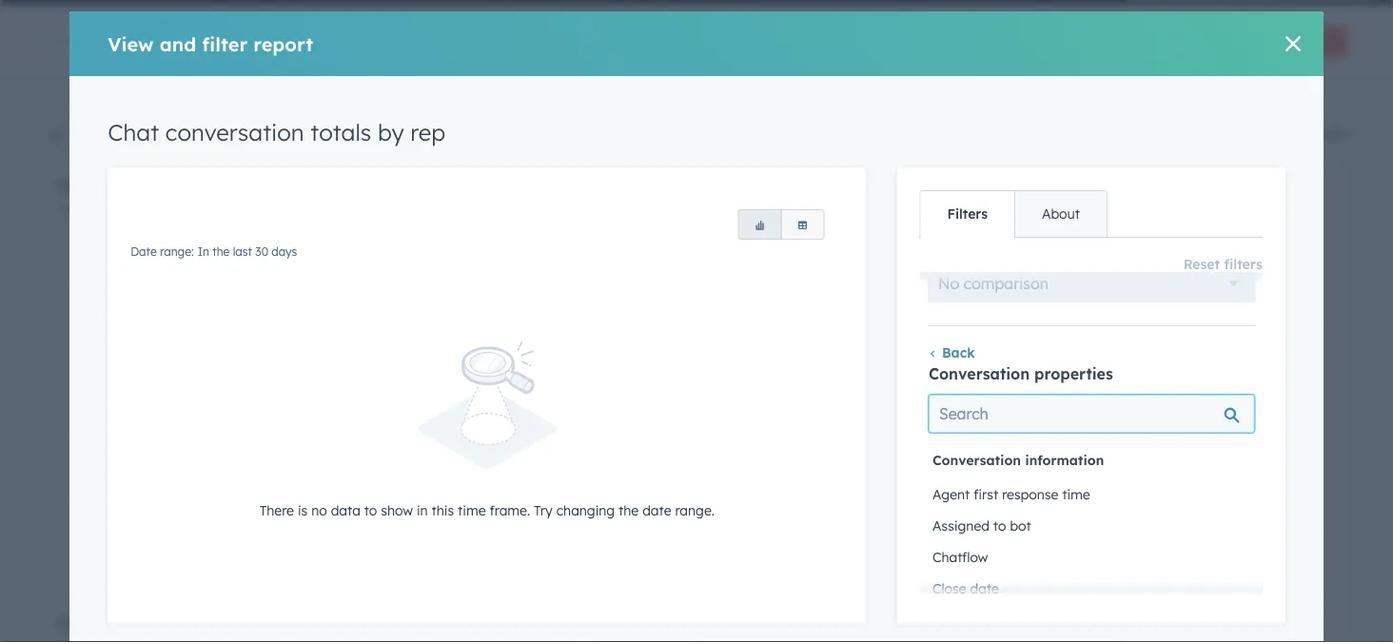 Task type: locate. For each thing, give the bounding box(es) containing it.
group inside the chat conversation totals by rep dialog
[[738, 209, 825, 240]]

0 vertical spatial first
[[367, 134, 390, 148]]

time inside conversations agent first response time
[[448, 134, 474, 148]]

1 horizontal spatial for
[[1019, 459, 1037, 476]]

0 horizontal spatial no
[[255, 459, 273, 476]]

chat conversation totals by rep date range:
[[57, 177, 298, 216]]

comparison
[[964, 274, 1049, 293]]

date range: in the last 30 days inside chat conversation totals by url element
[[713, 202, 880, 216]]

days
[[854, 202, 880, 216], [272, 245, 297, 259]]

conversation
[[929, 364, 1030, 383], [932, 452, 1021, 469]]

1 vertical spatial conversation
[[932, 452, 1021, 469]]

2 horizontal spatial no
[[938, 274, 959, 293]]

in inside the chat conversation totals by rep dialog
[[198, 245, 209, 259]]

date
[[643, 503, 672, 519], [970, 581, 999, 597]]

Search search field
[[929, 395, 1255, 433]]

conversations agent first response time
[[330, 119, 474, 148]]

date range: in the last 30 days down chat conversation totals by url
[[713, 202, 880, 216]]

1 horizontal spatial this
[[432, 503, 454, 519]]

in
[[780, 202, 792, 216], [198, 245, 209, 259]]

chat conversation totals by rep
[[108, 118, 446, 147]]

1 horizontal spatial last
[[815, 202, 835, 216]]

everyone
[[1228, 125, 1290, 142]]

2 vertical spatial response
[[304, 614, 372, 633]]

to right no
[[364, 503, 377, 519]]

None button
[[738, 209, 782, 240], [781, 209, 825, 240], [738, 209, 782, 240], [781, 209, 825, 240]]

frame. up the there is no data to show in this time frame. try changing the date range.
[[443, 459, 483, 476]]

0 horizontal spatial first
[[269, 614, 300, 633]]

no inside chat conversation totals by rep element
[[255, 459, 273, 476]]

2 horizontal spatial date
[[713, 202, 739, 216]]

report right add
[[1287, 35, 1321, 49]]

date right close
[[970, 581, 999, 597]]

data inside chat conversation totals by url element
[[933, 459, 963, 476]]

0 vertical spatial in
[[780, 202, 792, 216]]

to inside chat conversation totals by url element
[[966, 459, 979, 476]]

1 horizontal spatial date
[[970, 581, 999, 597]]

frame. inside chat conversation totals by rep element
[[443, 459, 483, 476]]

0 horizontal spatial average
[[201, 614, 264, 633]]

totals inside chat conversation totals by rep date range:
[[201, 177, 245, 196]]

2 vertical spatial first
[[269, 614, 300, 633]]

chat overview banner
[[46, 21, 1348, 57]]

actions button
[[1065, 27, 1149, 57]]

the right changing
[[619, 503, 639, 519]]

conversation
[[165, 118, 304, 147], [98, 177, 197, 196], [754, 177, 853, 196], [98, 614, 197, 633], [754, 614, 853, 633]]

0 horizontal spatial show
[[327, 459, 359, 476]]

by inside chat conversation average first response time by rep element
[[416, 614, 435, 633]]

chat for chat conversation totals by url
[[713, 177, 749, 196]]

assigned to bot button
[[929, 510, 1254, 542]]

to up no
[[310, 459, 323, 476]]

last down chat conversation totals by url
[[815, 202, 835, 216]]

to up 'agent first response time'
[[966, 459, 979, 476]]

average inside chat conversation average time to close by rep element
[[857, 614, 920, 633]]

id
[[253, 134, 268, 148]]

report inside the chat conversation totals by rep dialog
[[254, 32, 313, 56]]

last inside the chat conversation totals by rep dialog
[[233, 245, 252, 259]]

show left in
[[381, 503, 413, 519]]

time inside chat conversation totals by rep element
[[411, 459, 439, 476]]

1 horizontal spatial in
[[780, 202, 792, 216]]

conversation for conversation properties
[[929, 364, 1030, 383]]

no
[[938, 274, 959, 293], [255, 459, 273, 476], [911, 459, 929, 476]]

this inside chat conversation totals by rep element
[[385, 459, 407, 476]]

chat conversation totals by url
[[713, 177, 960, 196]]

0 vertical spatial response
[[393, 134, 445, 148]]

this
[[385, 459, 407, 476], [1041, 459, 1063, 476], [432, 503, 454, 519]]

conversation information
[[932, 452, 1104, 469]]

conversations
[[89, 119, 170, 134], [209, 119, 291, 134], [330, 119, 411, 134]]

totals right id
[[311, 118, 372, 147]]

to inside assigned to bot button
[[993, 518, 1006, 534]]

share button
[[1160, 27, 1235, 57]]

no data to show for this time frame. up no
[[255, 459, 483, 476]]

1 vertical spatial date
[[970, 581, 999, 597]]

in down chat conversation totals by rep date range:
[[198, 245, 209, 259]]

in inside chat conversation totals by url element
[[780, 202, 792, 216]]

chat inside 'popup button'
[[70, 29, 115, 53]]

is
[[298, 503, 308, 519]]

chat conversation average first response time by rep button
[[46, 601, 692, 643]]

back button
[[928, 344, 975, 361]]

chat inside chat conversation totals by rep date range:
[[57, 177, 93, 196]]

0 vertical spatial days
[[854, 202, 880, 216]]

conversations owner
[[89, 119, 170, 148]]

2 vertical spatial the
[[619, 503, 639, 519]]

chatflow
[[932, 549, 988, 566]]

1 horizontal spatial first
[[367, 134, 390, 148]]

group
[[738, 209, 825, 240]]

frame.
[[443, 459, 483, 476], [1099, 459, 1139, 476], [490, 503, 530, 519]]

show up no
[[327, 459, 359, 476]]

the down chat conversation totals by rep date range:
[[213, 245, 230, 259]]

1 horizontal spatial no data to show for this time frame.
[[911, 459, 1139, 476]]

1 horizontal spatial frame.
[[490, 503, 530, 519]]

0 horizontal spatial report
[[254, 32, 313, 56]]

by inside chat conversation average time to close by rep element
[[1027, 614, 1046, 633]]

0 horizontal spatial date
[[57, 202, 83, 216]]

date inside chat conversation totals by url element
[[713, 202, 739, 216]]

conversations inside conversations agent first response time
[[330, 119, 411, 134]]

2 horizontal spatial data
[[933, 459, 963, 476]]

no inside chat conversation totals by url element
[[911, 459, 929, 476]]

chat overview
[[70, 29, 212, 53]]

show inside chat conversation totals by rep element
[[327, 459, 359, 476]]

to
[[310, 459, 323, 476], [966, 459, 979, 476], [364, 503, 377, 519], [993, 518, 1006, 534], [964, 614, 979, 633]]

in down chat conversation totals by url
[[780, 202, 792, 216]]

0 horizontal spatial conversations
[[89, 119, 170, 134]]

last down chat conversation totals by rep date range:
[[233, 245, 252, 259]]

0 horizontal spatial no data to show for this time frame.
[[255, 459, 483, 476]]

0 horizontal spatial agent
[[330, 134, 363, 148]]

agent first response time
[[932, 486, 1090, 503]]

frame. up agent first response time button
[[1099, 459, 1139, 476]]

row group containing conversation information
[[929, 441, 1254, 643]]

for inside chat conversation totals by url element
[[1019, 459, 1037, 476]]

0 horizontal spatial totals
[[201, 177, 245, 196]]

totals inside dialog
[[311, 118, 372, 147]]

0 horizontal spatial date
[[643, 503, 672, 519]]

data up assigned at the bottom of page
[[933, 459, 963, 476]]

0 horizontal spatial range:
[[87, 202, 120, 216]]

add
[[1263, 35, 1284, 49]]

conversation down back
[[929, 364, 1030, 383]]

0 horizontal spatial in
[[198, 245, 209, 259]]

information
[[1025, 452, 1104, 469]]

this inside chat conversation totals by url element
[[1041, 459, 1063, 476]]

average
[[201, 614, 264, 633], [857, 614, 920, 633]]

no data to show for this time frame. inside chat conversation totals by url element
[[911, 459, 1139, 476]]

1 for from the left
[[363, 459, 381, 476]]

last
[[815, 202, 835, 216], [233, 245, 252, 259]]

chat inside dialog
[[108, 118, 159, 147]]

range:
[[87, 202, 120, 216], [743, 202, 776, 216], [160, 245, 194, 259]]

0 horizontal spatial this
[[385, 459, 407, 476]]

to left "bot"
[[993, 518, 1006, 534]]

chat
[[70, 29, 115, 53], [108, 118, 159, 147], [57, 177, 93, 196], [713, 177, 749, 196], [57, 614, 93, 633], [713, 614, 749, 633]]

owner
[[89, 134, 126, 148]]

first inside the chat conversation totals by rep dialog
[[974, 486, 998, 503]]

conversation for chat conversation average first response time by rep
[[98, 614, 197, 633]]

close image
[[1286, 36, 1301, 51]]

by for chat conversation totals by url
[[905, 177, 924, 196]]

1 horizontal spatial 30
[[838, 202, 851, 216]]

1 horizontal spatial range:
[[160, 245, 194, 259]]

1 horizontal spatial days
[[854, 202, 880, 216]]

2 horizontal spatial totals
[[857, 177, 901, 196]]

the down chat conversation totals by url
[[795, 202, 812, 216]]

totals for chat conversation totals by url
[[857, 177, 901, 196]]

by inside the chat conversation totals by rep dialog
[[378, 118, 404, 147]]

0 vertical spatial date range: in the last 30 days
[[713, 202, 880, 216]]

1 no data to show for this time frame. from the left
[[255, 459, 483, 476]]

frame. left try in the bottom left of the page
[[490, 503, 530, 519]]

last inside chat conversation totals by url element
[[815, 202, 835, 216]]

share
[[1176, 35, 1207, 49]]

conversation for chat conversation totals by rep
[[165, 118, 304, 147]]

1 horizontal spatial data
[[331, 503, 361, 519]]

0 horizontal spatial days
[[272, 245, 297, 259]]

time
[[448, 134, 474, 148], [411, 459, 439, 476], [1067, 459, 1095, 476], [1062, 486, 1090, 503], [458, 503, 486, 519], [377, 614, 411, 633], [925, 614, 959, 633]]

overview
[[121, 29, 212, 53]]

data right no
[[331, 503, 361, 519]]

1 vertical spatial agent
[[932, 486, 970, 503]]

1 horizontal spatial agent
[[932, 486, 970, 503]]

1 vertical spatial 30
[[255, 245, 268, 259]]

3 conversations from the left
[[330, 119, 411, 134]]

2 conversations from the left
[[209, 119, 291, 134]]

2 horizontal spatial response
[[1002, 486, 1059, 503]]

chat conversation totals by url element
[[702, 164, 1348, 591]]

no data to show for this time frame. for chat conversation totals by rep
[[255, 459, 483, 476]]

2 average from the left
[[857, 614, 920, 633]]

close
[[932, 581, 966, 597]]

1 horizontal spatial date range: in the last 30 days
[[713, 202, 880, 216]]

1 horizontal spatial totals
[[311, 118, 372, 147]]

2 horizontal spatial show
[[983, 459, 1015, 476]]

report
[[254, 32, 313, 56], [1287, 35, 1321, 49]]

0 horizontal spatial 30
[[255, 245, 268, 259]]

0 horizontal spatial date range: in the last 30 days
[[131, 245, 297, 259]]

no for chat conversation totals by rep
[[255, 459, 273, 476]]

frame. inside the chat conversation totals by rep dialog
[[490, 503, 530, 519]]

0 horizontal spatial data
[[277, 459, 307, 476]]

time inside chat conversation totals by url element
[[1067, 459, 1095, 476]]

0 vertical spatial conversation
[[929, 364, 1030, 383]]

0 horizontal spatial response
[[304, 614, 372, 633]]

agent right id
[[330, 134, 363, 148]]

tab list
[[920, 190, 1108, 238]]

2 horizontal spatial frame.
[[1099, 459, 1139, 476]]

2 horizontal spatial conversations
[[330, 119, 411, 134]]

no for chat conversation totals by url
[[911, 459, 929, 476]]

no comparison button
[[928, 264, 1256, 303]]

date range: in the last 30 days down chat conversation totals by rep date range:
[[131, 245, 297, 259]]

1 horizontal spatial response
[[393, 134, 445, 148]]

2 no data to show for this time frame. from the left
[[911, 459, 1139, 476]]

rep
[[411, 118, 446, 147], [273, 177, 298, 196], [439, 614, 464, 633], [1050, 614, 1076, 633]]

1 horizontal spatial show
[[381, 503, 413, 519]]

close
[[984, 614, 1022, 633]]

1 horizontal spatial conversations
[[209, 119, 291, 134]]

1 vertical spatial date range: in the last 30 days
[[131, 245, 297, 259]]

show up 'agent first response time'
[[983, 459, 1015, 476]]

row group inside the chat conversation totals by rep dialog
[[929, 441, 1254, 643]]

0 vertical spatial 30
[[838, 202, 851, 216]]

1 horizontal spatial report
[[1287, 35, 1321, 49]]

1 vertical spatial response
[[1002, 486, 1059, 503]]

data up is
[[277, 459, 307, 476]]

1 vertical spatial days
[[272, 245, 297, 259]]

filter
[[202, 32, 248, 56]]

chat conversation average first response time by rep element
[[46, 601, 692, 643]]

by inside chat conversation totals by url element
[[905, 177, 924, 196]]

range: down chat conversation totals by rep date range:
[[160, 245, 194, 259]]

frame. inside chat conversation totals by url element
[[1099, 459, 1139, 476]]

no data to show for this time frame.
[[255, 459, 483, 476], [911, 459, 1139, 476]]

1 horizontal spatial date
[[131, 245, 157, 259]]

date range: in the last 30 days inside the chat conversation totals by rep dialog
[[131, 245, 297, 259]]

data for chat conversation totals by rep
[[277, 459, 307, 476]]

show
[[327, 459, 359, 476], [983, 459, 1015, 476], [381, 503, 413, 519]]

show inside chat conversation totals by url element
[[983, 459, 1015, 476]]

date range: in the last 30 days
[[713, 202, 880, 216], [131, 245, 297, 259]]

range: down owner
[[87, 202, 120, 216]]

chat for chat conversation totals by rep
[[108, 118, 159, 147]]

1 vertical spatial first
[[974, 486, 998, 503]]

1 vertical spatial the
[[213, 245, 230, 259]]

agent inside conversations agent first response time
[[330, 134, 363, 148]]

1 horizontal spatial no
[[911, 459, 929, 476]]

2 horizontal spatial range:
[[743, 202, 776, 216]]

conversations for thread
[[209, 119, 291, 134]]

data
[[277, 459, 307, 476], [933, 459, 963, 476], [331, 503, 361, 519]]

2 for from the left
[[1019, 459, 1037, 476]]

average inside chat conversation average first response time by rep element
[[201, 614, 264, 633]]

first
[[367, 134, 390, 148], [974, 486, 998, 503], [269, 614, 300, 633]]

create
[[940, 35, 976, 49]]

1 horizontal spatial average
[[857, 614, 920, 633]]

1 vertical spatial in
[[198, 245, 209, 259]]

agent up assigned at the bottom of page
[[932, 486, 970, 503]]

row group
[[929, 441, 1254, 643]]

conversation up 'agent first response time'
[[932, 452, 1021, 469]]

conversation inside chat conversation totals by rep date range:
[[98, 177, 197, 196]]

totals down thread
[[201, 177, 245, 196]]

range: inside the chat conversation totals by rep dialog
[[160, 245, 194, 259]]

0 vertical spatial last
[[815, 202, 835, 216]]

2 horizontal spatial first
[[974, 486, 998, 503]]

0 vertical spatial the
[[795, 202, 812, 216]]

date left range.
[[643, 503, 672, 519]]

by
[[378, 118, 404, 147], [249, 177, 268, 196], [905, 177, 924, 196], [416, 614, 435, 633], [1027, 614, 1046, 633]]

rep inside chat conversation totals by rep date range:
[[273, 177, 298, 196]]

there
[[260, 503, 294, 519]]

tab list containing filters
[[920, 190, 1108, 238]]

1 conversations from the left
[[89, 119, 170, 134]]

2 horizontal spatial this
[[1041, 459, 1063, 476]]

agent first response time button
[[929, 479, 1254, 511]]

1 average from the left
[[201, 614, 264, 633]]

no data to show for this time frame. up 'agent first response time'
[[911, 459, 1139, 476]]

totals left url
[[857, 177, 901, 196]]

response
[[393, 134, 445, 148], [1002, 486, 1059, 503], [304, 614, 372, 633]]

0 horizontal spatial last
[[233, 245, 252, 259]]

by inside chat conversation totals by rep date range:
[[249, 177, 268, 196]]

0 horizontal spatial frame.
[[443, 459, 483, 476]]

date inside the chat conversation totals by rep dialog
[[131, 245, 157, 259]]

conversation for chat conversation totals by url
[[754, 177, 853, 196]]

30
[[838, 202, 851, 216], [255, 245, 268, 259]]

frame. for chat conversation totals by url
[[1099, 459, 1139, 476]]

1 vertical spatial last
[[233, 245, 252, 259]]

add report button
[[1246, 27, 1348, 57]]

thread
[[209, 134, 250, 148]]

0 vertical spatial agent
[[330, 134, 363, 148]]

date
[[57, 202, 83, 216], [713, 202, 739, 216], [131, 245, 157, 259]]

bot
[[1010, 518, 1031, 534]]

0 vertical spatial date
[[643, 503, 672, 519]]

to left the close
[[964, 614, 979, 633]]

the
[[795, 202, 812, 216], [213, 245, 230, 259], [619, 503, 639, 519]]

2 horizontal spatial the
[[795, 202, 812, 216]]

date inside button
[[970, 581, 999, 597]]

range.
[[675, 503, 715, 519]]

conversation properties
[[929, 364, 1113, 383]]

agent
[[330, 134, 363, 148], [932, 486, 970, 503]]

0 horizontal spatial for
[[363, 459, 381, 476]]

first inside conversations agent first response time
[[367, 134, 390, 148]]

data inside chat conversation totals by rep element
[[277, 459, 307, 476]]

report right filter
[[254, 32, 313, 56]]

for
[[363, 459, 381, 476], [1019, 459, 1037, 476]]

conversation inside dialog
[[165, 118, 304, 147]]

for inside chat conversation totals by rep element
[[363, 459, 381, 476]]

range: down chat conversation totals by url
[[743, 202, 776, 216]]

this inside the chat conversation totals by rep dialog
[[432, 503, 454, 519]]

totals
[[311, 118, 372, 147], [201, 177, 245, 196], [857, 177, 901, 196]]

show inside the chat conversation totals by rep dialog
[[381, 503, 413, 519]]

no data to show for this time frame. inside chat conversation totals by rep element
[[255, 459, 483, 476]]



Task type: describe. For each thing, give the bounding box(es) containing it.
and
[[160, 32, 196, 56]]

chatflow button
[[929, 542, 1254, 573]]

to inside chat conversation totals by rep element
[[310, 459, 323, 476]]

dashboard
[[979, 35, 1038, 49]]

conversation for conversation information
[[932, 452, 1021, 469]]

30 inside chat conversation totals by url element
[[838, 202, 851, 216]]

average for time
[[857, 614, 920, 633]]

report inside add report popup button
[[1287, 35, 1321, 49]]

show for chat conversation totals by rep
[[327, 459, 359, 476]]

reset filters
[[1184, 256, 1263, 273]]

no comparison
[[938, 274, 1049, 293]]

for for chat conversation totals by url
[[1019, 459, 1037, 476]]

can
[[1294, 125, 1318, 142]]

this for chat conversation totals by url
[[1041, 459, 1063, 476]]

chat for chat conversation average time to close by rep
[[713, 614, 749, 633]]

about
[[1043, 206, 1081, 222]]

chat conversation average time to close by rep
[[713, 614, 1076, 633]]

this for chat conversation totals by rep
[[385, 459, 407, 476]]

conversations thread id
[[209, 119, 291, 148]]

filters
[[1225, 256, 1263, 273]]

view
[[108, 32, 154, 56]]

chat overview button
[[70, 27, 237, 55]]

close date button
[[929, 573, 1254, 605]]

conversations for owner
[[89, 119, 170, 134]]

the inside chat conversation totals by url element
[[795, 202, 812, 216]]

filters
[[948, 206, 988, 222]]

close date
[[932, 581, 999, 597]]

actions
[[1081, 35, 1121, 49]]

tab list inside the chat conversation totals by rep dialog
[[920, 190, 1108, 238]]

by for chat conversation totals by rep date range:
[[249, 177, 268, 196]]

chat conversation totals by rep element
[[46, 164, 692, 591]]

by for chat conversation totals by rep
[[378, 118, 404, 147]]

add report
[[1263, 35, 1321, 49]]

chat for chat overview
[[70, 29, 115, 53]]

there is no data to show in this time frame. try changing the date range.
[[260, 503, 715, 519]]

assigned
[[932, 518, 990, 534]]

0 horizontal spatial the
[[213, 245, 230, 259]]

chat conversation average first response time by rep
[[57, 614, 464, 633]]

response inside the chat conversation totals by rep dialog
[[1002, 486, 1059, 503]]

in
[[417, 503, 428, 519]]

create dashboard
[[940, 35, 1038, 49]]

everyone can edit button
[[1228, 122, 1348, 145]]

agent inside button
[[932, 486, 970, 503]]

rep inside dialog
[[411, 118, 446, 147]]

create dashboard button
[[924, 27, 1054, 57]]

average for first
[[201, 614, 264, 633]]

range: inside chat conversation totals by url element
[[743, 202, 776, 216]]

url
[[929, 177, 960, 196]]

assigned to bot
[[932, 518, 1031, 534]]

reset filters button
[[1184, 253, 1263, 276]]

properties
[[1035, 364, 1113, 383]]

show for chat conversation totals by url
[[983, 459, 1015, 476]]

1 horizontal spatial the
[[619, 503, 639, 519]]

reset
[[1184, 256, 1221, 273]]

totals for chat conversation totals by rep
[[311, 118, 372, 147]]

about link
[[1015, 191, 1107, 237]]

frame. for chat conversation totals by rep
[[443, 459, 483, 476]]

no inside popup button
[[938, 274, 959, 293]]

everyone can edit
[[1228, 125, 1348, 142]]

to inside chat conversation average time to close by rep element
[[964, 614, 979, 633]]

30 inside the chat conversation totals by rep dialog
[[255, 245, 268, 259]]

conversation for chat conversation average time to close by rep
[[754, 614, 853, 633]]

data for chat conversation totals by url
[[933, 459, 963, 476]]

range: inside chat conversation totals by rep date range:
[[87, 202, 120, 216]]

response inside conversations agent first response time
[[393, 134, 445, 148]]

changing
[[557, 503, 615, 519]]

edit
[[1322, 125, 1348, 142]]

conversations for agent
[[330, 119, 411, 134]]

data inside the chat conversation totals by rep dialog
[[331, 503, 361, 519]]

chat for chat conversation totals by rep date range:
[[57, 177, 93, 196]]

totals for chat conversation totals by rep date range:
[[201, 177, 245, 196]]

no data to show for this time frame. for chat conversation totals by url
[[911, 459, 1139, 476]]

chat conversation average time to close by rep button
[[702, 601, 1348, 643]]

chat for chat conversation average first response time by rep
[[57, 614, 93, 633]]

days inside chat conversation totals by url element
[[854, 202, 880, 216]]

no
[[311, 503, 327, 519]]

for for chat conversation totals by rep
[[363, 459, 381, 476]]

try
[[534, 503, 553, 519]]

filters link
[[921, 191, 1015, 237]]

chat conversation totals by rep dialog
[[70, 0, 1324, 643]]

days inside the chat conversation totals by rep dialog
[[272, 245, 297, 259]]

view and filter report
[[108, 32, 313, 56]]

conversation for chat conversation totals by rep date range:
[[98, 177, 197, 196]]

date inside chat conversation totals by rep date range:
[[57, 202, 83, 216]]

chat conversation average time to close by rep element
[[702, 601, 1348, 643]]

back
[[942, 344, 975, 361]]



Task type: vqa. For each thing, say whether or not it's contained in the screenshot.
Conversations Thread ID
yes



